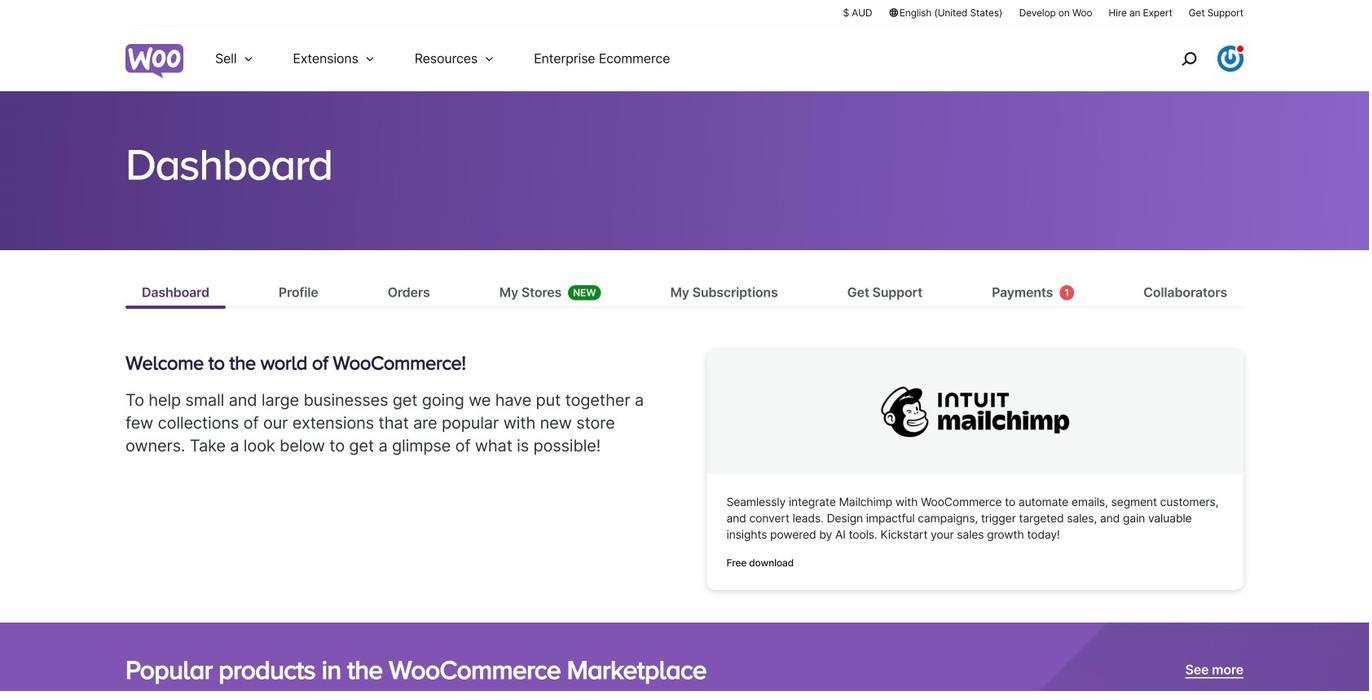 Task type: describe. For each thing, give the bounding box(es) containing it.
open account menu image
[[1218, 46, 1244, 72]]



Task type: locate. For each thing, give the bounding box(es) containing it.
search image
[[1177, 46, 1203, 72]]

service navigation menu element
[[1147, 32, 1244, 85]]



Task type: vqa. For each thing, say whether or not it's contained in the screenshot.
Open account menu image
yes



